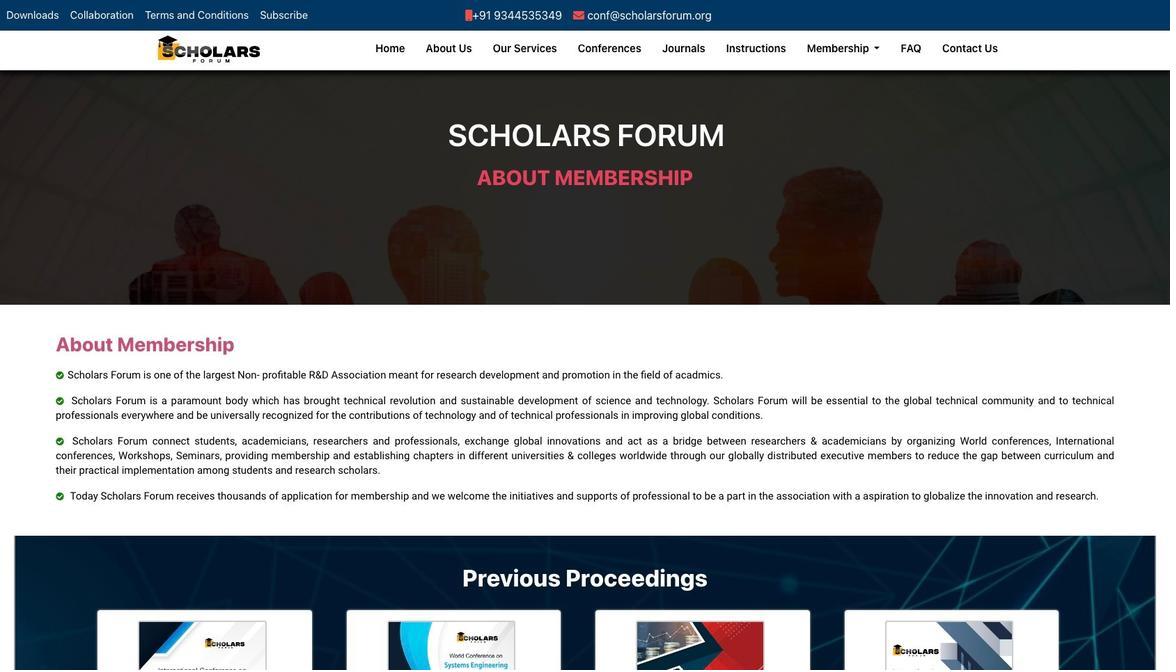 Task type: describe. For each thing, give the bounding box(es) containing it.
4 card image cap image from the left
[[885, 622, 1014, 671]]

3 card image cap image from the left
[[636, 622, 765, 671]]

2 card image cap image from the left
[[387, 622, 516, 671]]

1 check circle image from the top
[[56, 371, 64, 382]]



Task type: vqa. For each thing, say whether or not it's contained in the screenshot.
Example: +1 5734987625 telephone field
no



Task type: locate. For each thing, give the bounding box(es) containing it.
1 card image cap image from the left
[[138, 622, 267, 671]]

4 check circle image from the top
[[56, 492, 64, 504]]

3 check circle image from the top
[[56, 437, 64, 449]]

check circle image
[[56, 371, 64, 382], [56, 396, 64, 408], [56, 437, 64, 449], [56, 492, 64, 504]]

card image cap image
[[138, 622, 267, 671], [387, 622, 516, 671], [636, 622, 765, 671], [885, 622, 1014, 671]]

2 check circle image from the top
[[56, 396, 64, 408]]

mobile image
[[465, 10, 472, 21]]

envelope image
[[573, 10, 584, 21]]



